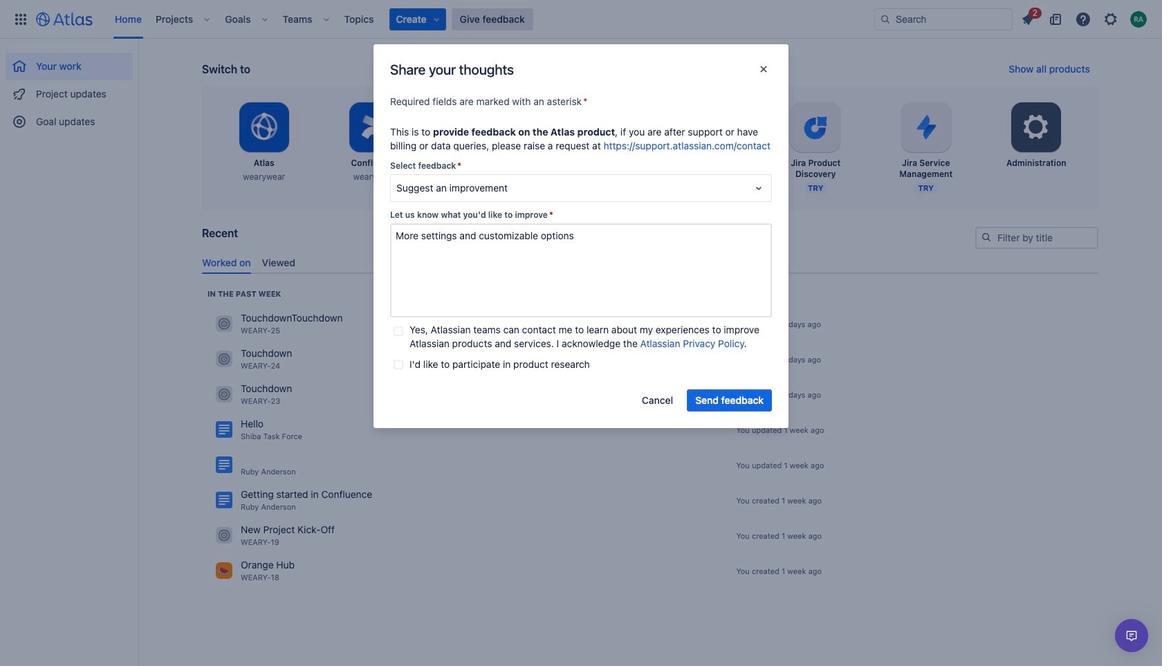 Task type: describe. For each thing, give the bounding box(es) containing it.
Search field
[[875, 8, 1013, 30]]

confluence image
[[216, 492, 232, 509]]

1 townsquare image from the top
[[216, 316, 232, 332]]

settings image
[[1020, 111, 1053, 144]]

top element
[[8, 0, 875, 38]]

help image
[[1075, 11, 1092, 27]]

2 townsquare image from the top
[[216, 386, 232, 403]]

1 confluence image from the top
[[216, 422, 232, 438]]

2 townsquare image from the top
[[216, 527, 232, 544]]



Task type: vqa. For each thing, say whether or not it's contained in the screenshot.
the bottommost townsquare image
yes



Task type: locate. For each thing, give the bounding box(es) containing it.
townsquare image
[[216, 316, 232, 332], [216, 527, 232, 544]]

open image
[[751, 180, 767, 197]]

0 vertical spatial townsquare image
[[216, 316, 232, 332]]

0 vertical spatial confluence image
[[216, 422, 232, 438]]

2 confluence image from the top
[[216, 457, 232, 474]]

3 townsquare image from the top
[[216, 563, 232, 579]]

tab list
[[197, 251, 1104, 274]]

2 vertical spatial townsquare image
[[216, 563, 232, 579]]

1 vertical spatial townsquare image
[[216, 527, 232, 544]]

open intercom messenger image
[[1124, 628, 1140, 644]]

group
[[6, 39, 133, 140]]

search image
[[981, 232, 992, 243]]

heading
[[208, 288, 281, 299]]

None search field
[[875, 8, 1013, 30]]

None text field
[[390, 223, 772, 318]]

Filter by title field
[[977, 228, 1097, 248]]

1 townsquare image from the top
[[216, 351, 232, 368]]

townsquare image
[[216, 351, 232, 368], [216, 386, 232, 403], [216, 563, 232, 579]]

confluence image
[[216, 422, 232, 438], [216, 457, 232, 474]]

0 vertical spatial townsquare image
[[216, 351, 232, 368]]

1 vertical spatial confluence image
[[216, 457, 232, 474]]

close modal image
[[756, 61, 772, 77]]

banner
[[0, 0, 1162, 39]]

search image
[[880, 13, 891, 25]]

1 vertical spatial townsquare image
[[216, 386, 232, 403]]



